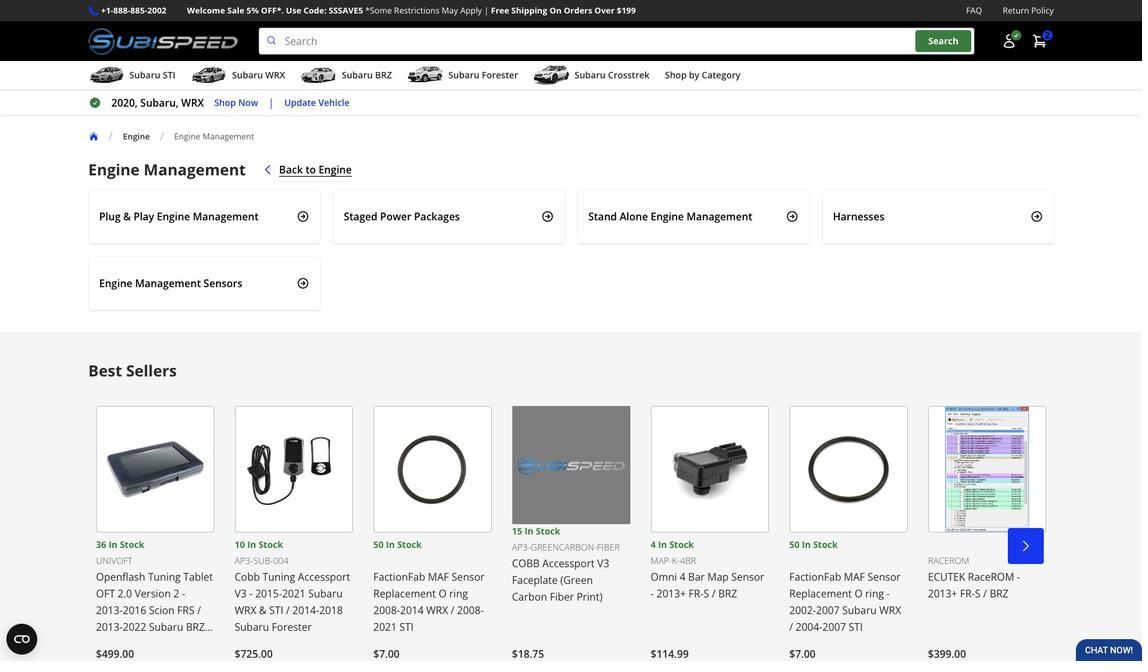 Task type: describe. For each thing, give the bounding box(es) containing it.
0 horizontal spatial |
[[269, 96, 274, 110]]

/ inside factionfab maf sensor replacement o ring 2008-2014 wrx / 2008- 2021 sti
[[451, 603, 455, 617]]

cobb
[[512, 556, 540, 571]]

fr- inside 4 in stock map-k-4br omni 4 bar map sensor - 2013+ fr-s / brz
[[689, 587, 704, 601]]

engine link down 2020, subaru, wrx
[[123, 130, 160, 142]]

subaru brz button
[[301, 64, 392, 89]]

faq
[[967, 4, 983, 16]]

replacement for 2014
[[374, 587, 436, 601]]

maf for subaru
[[845, 570, 866, 584]]

86
[[131, 637, 143, 651]]

stock up factionfab maf sensor replacement o ring 2008-2014 wrx / 2008- 2021 sti
[[397, 538, 422, 551]]

version
[[135, 587, 171, 601]]

cobb tuning accessport v3  - 2015-2021 subaru wrx & sti / 2014-2018 subaru forester image
[[235, 406, 353, 533]]

subaru wrx
[[232, 69, 285, 81]]

2004-
[[796, 620, 823, 634]]

- inside 10 in stock ap3-sub-004 cobb tuning accessport v3  - 2015-2021 subaru wrx & sti / 2014-2018 subaru forester
[[249, 587, 253, 601]]

2018
[[319, 603, 343, 617]]

2016
[[123, 603, 146, 617]]

subaru inside 36 in stock univoft openflash tuning tablet oft 2.0 version 2 - 2013-2016 scion frs / 2013-2022 subaru brz / toyota 86
[[149, 620, 183, 634]]

scion
[[149, 603, 175, 617]]

subaru down 2015-
[[235, 620, 269, 634]]

sti inside the factionfab maf sensor replacement o ring - 2002-2007 subaru wrx / 2004-2007 sti
[[849, 620, 863, 634]]

4 in stock map-k-4br omni 4 bar map sensor - 2013+ fr-s / brz
[[651, 538, 765, 601]]

forester inside dropdown button
[[482, 69, 518, 81]]

power
[[380, 210, 412, 224]]

/ inside the factionfab maf sensor replacement o ring - 2002-2007 subaru wrx / 2004-2007 sti
[[790, 620, 794, 634]]

factionfab for 2014
[[374, 570, 426, 584]]

ap3- for cobb
[[512, 541, 531, 553]]

engine link down 2020,
[[123, 130, 150, 142]]

subaru right a subaru forester thumbnail image at top
[[449, 69, 480, 81]]

engine management sensors
[[99, 276, 243, 290]]

update vehicle button
[[285, 96, 350, 110]]

shop now link
[[214, 96, 258, 110]]

subispeed logo image
[[88, 28, 238, 55]]

shop now
[[214, 96, 258, 108]]

wrx inside 10 in stock ap3-sub-004 cobb tuning accessport v3  - 2015-2021 subaru wrx & sti / 2014-2018 subaru forester
[[235, 603, 257, 617]]

a subaru wrx thumbnail image image
[[191, 66, 227, 85]]

in for omni 4 bar map sensor - 2013+ fr-s / brz
[[659, 538, 667, 551]]

return
[[1003, 4, 1030, 16]]

stock for tablet
[[120, 538, 145, 551]]

factionfab maf sensor replacement o ring - 2002-2007 subaru wrx / 2004-2007 sti image
[[790, 406, 908, 533]]

to
[[306, 163, 316, 177]]

5%
[[247, 4, 259, 16]]

2014-
[[293, 603, 320, 617]]

subaru wrx button
[[191, 64, 285, 89]]

a subaru forester thumbnail image image
[[408, 66, 444, 85]]

code:
[[304, 4, 327, 16]]

crosstrek
[[608, 69, 650, 81]]

2014
[[400, 603, 424, 617]]

welcome
[[187, 4, 225, 16]]

stand
[[589, 210, 617, 224]]

plug
[[99, 210, 121, 224]]

885-
[[130, 4, 147, 16]]

0 vertical spatial &
[[123, 210, 131, 224]]

openflash tuning tablet oft 2.0 version 2 - 2013-2016 scion frs / 2013-2022 subaru brz / toyota 86 image
[[96, 406, 214, 533]]

1 vertical spatial engine management
[[88, 159, 246, 180]]

36 in stock univoft openflash tuning tablet oft 2.0 version 2 - 2013-2016 scion frs / 2013-2022 subaru brz / toyota 86
[[96, 538, 213, 651]]

subaru crosstrek
[[575, 69, 650, 81]]

subaru,
[[140, 96, 179, 110]]

sti inside 10 in stock ap3-sub-004 cobb tuning accessport v3  - 2015-2021 subaru wrx & sti / 2014-2018 subaru forester
[[269, 603, 284, 617]]

subaru sti
[[129, 69, 176, 81]]

accessport inside 10 in stock ap3-sub-004 cobb tuning accessport v3  - 2015-2021 subaru wrx & sti / 2014-2018 subaru forester
[[298, 570, 350, 584]]

2002
[[147, 4, 167, 16]]

/ down subaru,
[[160, 129, 164, 143]]

/ inside 10 in stock ap3-sub-004 cobb tuning accessport v3  - 2015-2021 subaru wrx & sti / 2014-2018 subaru forester
[[286, 603, 290, 617]]

update vehicle
[[285, 96, 350, 108]]

- inside ecutek racerom - 2013+ fr-s / brz
[[1018, 570, 1021, 584]]

faceplate
[[512, 573, 558, 587]]

k-
[[672, 555, 681, 567]]

- inside the factionfab maf sensor replacement o ring - 2002-2007 subaru wrx / 2004-2007 sti
[[887, 587, 891, 601]]

search
[[929, 35, 959, 47]]

back to engine
[[279, 163, 352, 177]]

subaru forester button
[[408, 64, 518, 89]]

vehicle
[[319, 96, 350, 108]]

free
[[491, 4, 510, 16]]

sti inside dropdown button
[[163, 69, 176, 81]]

subaru up 2020, subaru, wrx
[[129, 69, 161, 81]]

orders
[[564, 4, 593, 16]]

ap3- for cobb
[[235, 555, 253, 567]]

staged power packages
[[344, 210, 460, 224]]

cobb accessport v3 faceplate (green carbon fiber print) image
[[512, 406, 631, 524]]

engine management link
[[174, 130, 265, 142]]

on
[[550, 4, 562, 16]]

off*.
[[261, 4, 284, 16]]

sale
[[227, 4, 245, 16]]

s inside 4 in stock map-k-4br omni 4 bar map sensor - 2013+ fr-s / brz
[[704, 587, 710, 601]]

sensor for factionfab maf sensor replacement o ring 2008-2014 wrx / 2008- 2021 sti
[[452, 570, 485, 584]]

plug & play engine management link
[[88, 190, 320, 244]]

50 for factionfab maf sensor replacement o ring - 2002-2007 subaru wrx / 2004-2007 sti
[[790, 538, 800, 551]]

openflash
[[96, 570, 145, 584]]

fiber
[[598, 541, 620, 553]]

sensor inside 4 in stock map-k-4br omni 4 bar map sensor - 2013+ fr-s / brz
[[732, 570, 765, 584]]

stand alone engine management link
[[578, 190, 810, 244]]

packages
[[414, 210, 460, 224]]

subaru brz
[[342, 69, 392, 81]]

50 for factionfab maf sensor replacement o ring 2008-2014 wrx / 2008- 2021 sti
[[374, 538, 384, 551]]

*some
[[366, 4, 392, 16]]

shop for shop now
[[214, 96, 236, 108]]

toyota
[[96, 637, 129, 651]]

/ down tablet
[[208, 620, 211, 634]]

fiber
[[550, 590, 574, 604]]

& inside 10 in stock ap3-sub-004 cobb tuning accessport v3  - 2015-2021 subaru wrx & sti / 2014-2018 subaru forester
[[259, 603, 267, 617]]

/ inside 4 in stock map-k-4br omni 4 bar map sensor - 2013+ fr-s / brz
[[712, 587, 716, 601]]

back to engine link
[[261, 160, 352, 179]]

staged
[[344, 210, 378, 224]]

888-
[[113, 4, 130, 16]]

tablet
[[183, 570, 213, 584]]

2013+ inside 4 in stock map-k-4br omni 4 bar map sensor - 2013+ fr-s / brz
[[657, 587, 686, 601]]

(green
[[561, 573, 593, 587]]

ring for subaru
[[866, 587, 885, 601]]

forester inside 10 in stock ap3-sub-004 cobb tuning accessport v3  - 2015-2021 subaru wrx & sti / 2014-2018 subaru forester
[[272, 620, 312, 634]]

+1-
[[101, 4, 113, 16]]

brz inside ecutek racerom - 2013+ fr-s / brz
[[990, 587, 1009, 601]]

0 horizontal spatial 4
[[651, 538, 656, 551]]

o for subaru
[[855, 587, 863, 601]]

15
[[512, 525, 523, 537]]

shop for shop by category
[[665, 69, 687, 81]]

a subaru sti thumbnail image image
[[88, 66, 124, 85]]

plug & play engine management
[[99, 210, 259, 224]]

print)
[[577, 590, 603, 604]]

best sellers
[[88, 360, 177, 381]]

2015-
[[255, 587, 282, 601]]

subaru inside the factionfab maf sensor replacement o ring - 2002-2007 subaru wrx / 2004-2007 sti
[[843, 603, 877, 617]]

2 button
[[1026, 28, 1055, 54]]

frs
[[177, 603, 195, 617]]

subaru sti button
[[88, 64, 176, 89]]

10 in stock ap3-sub-004 cobb tuning accessport v3  - 2015-2021 subaru wrx & sti / 2014-2018 subaru forester
[[235, 538, 350, 634]]



Task type: locate. For each thing, give the bounding box(es) containing it.
ring inside the factionfab maf sensor replacement o ring - 2002-2007 subaru wrx / 2004-2007 sti
[[866, 587, 885, 601]]

0 horizontal spatial tuning
[[148, 570, 181, 584]]

stock for cobb
[[536, 525, 561, 537]]

+1-888-885-2002
[[101, 4, 167, 16]]

2 sensor from the left
[[732, 570, 765, 584]]

2 tuning from the left
[[263, 570, 295, 584]]

0 vertical spatial ap3-
[[512, 541, 531, 553]]

subaru right 2002-
[[843, 603, 877, 617]]

0 horizontal spatial forester
[[272, 620, 312, 634]]

open widget image
[[6, 624, 37, 655]]

v3 down fiber
[[598, 556, 610, 571]]

/ left 2004-
[[790, 620, 794, 634]]

carbon
[[512, 590, 547, 604]]

2021
[[282, 587, 306, 601], [374, 620, 397, 634]]

racerom
[[929, 555, 970, 567]]

ring inside factionfab maf sensor replacement o ring 2008-2014 wrx / 2008- 2021 sti
[[450, 587, 468, 601]]

1 maf from the left
[[428, 570, 449, 584]]

0 horizontal spatial accessport
[[298, 570, 350, 584]]

replacement inside factionfab maf sensor replacement o ring 2008-2014 wrx / 2008- 2021 sti
[[374, 587, 436, 601]]

2 maf from the left
[[845, 570, 866, 584]]

1 horizontal spatial ring
[[866, 587, 885, 601]]

2 50 from the left
[[790, 538, 800, 551]]

0 horizontal spatial &
[[123, 210, 131, 224]]

engine management sensors link
[[88, 256, 320, 310]]

1 horizontal spatial sensor
[[732, 570, 765, 584]]

subaru left crosstrek at right top
[[575, 69, 606, 81]]

0 vertical spatial v3
[[598, 556, 610, 571]]

management
[[203, 130, 254, 142], [144, 159, 246, 180], [193, 210, 259, 224], [687, 210, 753, 224], [135, 276, 201, 290]]

stock inside 36 in stock univoft openflash tuning tablet oft 2.0 version 2 - 2013-2016 scion frs / 2013-2022 subaru brz / toyota 86
[[120, 538, 145, 551]]

1 sensor from the left
[[452, 570, 485, 584]]

stock up sub-
[[259, 538, 283, 551]]

sti down 2014
[[400, 620, 414, 634]]

1 horizontal spatial s
[[976, 587, 981, 601]]

sensor left "ecutek"
[[868, 570, 901, 584]]

fr- down "ecutek"
[[961, 587, 976, 601]]

0 horizontal spatial ap3-
[[235, 555, 253, 567]]

1 horizontal spatial 2
[[1046, 29, 1051, 41]]

o inside the factionfab maf sensor replacement o ring - 2002-2007 subaru wrx / 2004-2007 sti
[[855, 587, 863, 601]]

subaru up vehicle
[[342, 69, 373, 81]]

0 horizontal spatial maf
[[428, 570, 449, 584]]

stock up univoft
[[120, 538, 145, 551]]

ring for /
[[450, 587, 468, 601]]

2008- right 2014
[[457, 603, 484, 617]]

may
[[442, 4, 458, 16]]

accessport up 2018
[[298, 570, 350, 584]]

1 vertical spatial |
[[269, 96, 274, 110]]

forester left a subaru crosstrek thumbnail image
[[482, 69, 518, 81]]

/
[[109, 129, 113, 143], [160, 129, 164, 143], [712, 587, 716, 601], [984, 587, 988, 601], [197, 603, 201, 617], [286, 603, 290, 617], [451, 603, 455, 617], [208, 620, 211, 634], [790, 620, 794, 634]]

best
[[88, 360, 122, 381]]

2 2013- from the top
[[96, 620, 123, 634]]

search input field
[[259, 28, 975, 55]]

replacement up 2014
[[374, 587, 436, 601]]

fr-
[[689, 587, 704, 601], [961, 587, 976, 601]]

0 vertical spatial |
[[485, 4, 489, 16]]

0 horizontal spatial 2013+
[[657, 587, 686, 601]]

in inside 15 in stock ap3-greencarbon-fiber cobb accessport v3 faceplate (green carbon fiber print)
[[525, 525, 534, 537]]

factionfab inside the factionfab maf sensor replacement o ring - 2002-2007 subaru wrx / 2004-2007 sti
[[790, 570, 842, 584]]

fr- down bar
[[689, 587, 704, 601]]

3 sensor from the left
[[868, 570, 901, 584]]

by
[[689, 69, 700, 81]]

4 left bar
[[680, 570, 686, 584]]

1 vertical spatial shop
[[214, 96, 236, 108]]

category
[[702, 69, 741, 81]]

0 vertical spatial 4
[[651, 538, 656, 551]]

1 vertical spatial ap3-
[[235, 555, 253, 567]]

1 o from the left
[[439, 587, 447, 601]]

2020,
[[111, 96, 138, 110]]

0 horizontal spatial 2
[[174, 587, 179, 601]]

shop left the now on the left of the page
[[214, 96, 236, 108]]

button image
[[1002, 33, 1017, 49]]

1 horizontal spatial maf
[[845, 570, 866, 584]]

1 50 in stock from the left
[[374, 538, 422, 551]]

sensor left cobb
[[452, 570, 485, 584]]

alone
[[620, 210, 648, 224]]

sensor
[[452, 570, 485, 584], [732, 570, 765, 584], [868, 570, 901, 584]]

replacement for 2002-
[[790, 587, 853, 601]]

2 replacement from the left
[[790, 587, 853, 601]]

sensor right map
[[732, 570, 765, 584]]

stock inside 4 in stock map-k-4br omni 4 bar map sensor - 2013+ fr-s / brz
[[670, 538, 694, 551]]

sub-
[[253, 555, 273, 567]]

0 vertical spatial 2021
[[282, 587, 306, 601]]

1 2013- from the top
[[96, 603, 123, 617]]

a subaru crosstrek thumbnail image image
[[534, 66, 570, 85]]

0 horizontal spatial fr-
[[689, 587, 704, 601]]

0 vertical spatial shop
[[665, 69, 687, 81]]

subaru up the now on the left of the page
[[232, 69, 263, 81]]

welcome sale 5% off*. use code: sssave5
[[187, 4, 363, 16]]

stock up the factionfab maf sensor replacement o ring - 2002-2007 subaru wrx / 2004-2007 sti
[[814, 538, 838, 551]]

omni 4 bar map sensor - 2013+ fr-s / brz image
[[651, 406, 769, 533]]

engine management up plug & play engine management
[[88, 159, 246, 180]]

2 factionfab from the left
[[790, 570, 842, 584]]

2008-
[[374, 603, 400, 617], [457, 603, 484, 617]]

subaru up 2018
[[308, 587, 343, 601]]

maf for /
[[428, 570, 449, 584]]

v3 inside 10 in stock ap3-sub-004 cobb tuning accessport v3  - 2015-2021 subaru wrx & sti / 2014-2018 subaru forester
[[235, 587, 247, 601]]

maf inside factionfab maf sensor replacement o ring 2008-2014 wrx / 2008- 2021 sti
[[428, 570, 449, 584]]

return policy link
[[1003, 4, 1055, 17]]

1 replacement from the left
[[374, 587, 436, 601]]

1 horizontal spatial 50 in stock
[[790, 538, 838, 551]]

factionfab maf sensor replacement o ring 2008-2014 wrx / 2008- 2021 sti
[[374, 570, 485, 634]]

map
[[708, 570, 729, 584]]

0 horizontal spatial 50 in stock
[[374, 538, 422, 551]]

sti inside factionfab maf sensor replacement o ring 2008-2014 wrx / 2008- 2021 sti
[[400, 620, 414, 634]]

tuning inside 10 in stock ap3-sub-004 cobb tuning accessport v3  - 2015-2021 subaru wrx & sti / 2014-2018 subaru forester
[[263, 570, 295, 584]]

wrx
[[266, 69, 285, 81], [181, 96, 204, 110], [235, 603, 257, 617], [427, 603, 448, 617], [880, 603, 902, 617]]

stock up 'k-'
[[670, 538, 694, 551]]

sti right 2004-
[[849, 620, 863, 634]]

map-
[[651, 555, 672, 567]]

4br
[[681, 555, 697, 567]]

$199
[[617, 4, 636, 16]]

50 in stock for factionfab maf sensor replacement o ring 2008-2014 wrx / 2008- 2021 sti
[[374, 538, 422, 551]]

factionfab maf sensor replacement o ring 2008-2014 wrx / 2008-2021 sti image
[[374, 406, 492, 533]]

0 horizontal spatial 2008-
[[374, 603, 400, 617]]

1 fr- from the left
[[689, 587, 704, 601]]

brz left a subaru forester thumbnail image at top
[[375, 69, 392, 81]]

0 horizontal spatial ring
[[450, 587, 468, 601]]

& left play on the top left of the page
[[123, 210, 131, 224]]

1 horizontal spatial |
[[485, 4, 489, 16]]

in for cobb accessport v3 faceplate (green carbon fiber print)
[[525, 525, 534, 537]]

shop by category button
[[665, 64, 741, 89]]

in inside 36 in stock univoft openflash tuning tablet oft 2.0 version 2 - 2013-2016 scion frs / 2013-2022 subaru brz / toyota 86
[[109, 538, 118, 551]]

engine management down shop now link
[[174, 130, 254, 142]]

2013+ inside ecutek racerom - 2013+ fr-s / brz
[[929, 587, 958, 601]]

s inside ecutek racerom - 2013+ fr-s / brz
[[976, 587, 981, 601]]

sensor inside factionfab maf sensor replacement o ring 2008-2014 wrx / 2008- 2021 sti
[[452, 570, 485, 584]]

1 horizontal spatial fr-
[[961, 587, 976, 601]]

v3 down cobb
[[235, 587, 247, 601]]

2 up frs
[[174, 587, 179, 601]]

wrx inside factionfab maf sensor replacement o ring 2008-2014 wrx / 2008- 2021 sti
[[427, 603, 448, 617]]

s down bar
[[704, 587, 710, 601]]

0 horizontal spatial v3
[[235, 587, 247, 601]]

tuning up version
[[148, 570, 181, 584]]

subaru crosstrek button
[[534, 64, 650, 89]]

1 horizontal spatial v3
[[598, 556, 610, 571]]

return policy
[[1003, 4, 1055, 16]]

in for cobb tuning accessport v3  - 2015-2021 subaru wrx & sti / 2014-2018 subaru forester
[[247, 538, 256, 551]]

0 vertical spatial engine management
[[174, 130, 254, 142]]

o inside factionfab maf sensor replacement o ring 2008-2014 wrx / 2008- 2021 sti
[[439, 587, 447, 601]]

o for /
[[439, 587, 447, 601]]

stock for cobb
[[259, 538, 283, 551]]

2021 inside factionfab maf sensor replacement o ring 2008-2014 wrx / 2008- 2021 sti
[[374, 620, 397, 634]]

replacement inside the factionfab maf sensor replacement o ring - 2002-2007 subaru wrx / 2004-2007 sti
[[790, 587, 853, 601]]

sti down 2015-
[[269, 603, 284, 617]]

shipping
[[512, 4, 548, 16]]

2002-
[[790, 603, 817, 617]]

1 vertical spatial 2
[[174, 587, 179, 601]]

1 2008- from the left
[[374, 603, 400, 617]]

play
[[134, 210, 154, 224]]

1 horizontal spatial forester
[[482, 69, 518, 81]]

2 down policy
[[1046, 29, 1051, 41]]

1 horizontal spatial replacement
[[790, 587, 853, 601]]

ap3- inside 15 in stock ap3-greencarbon-fiber cobb accessport v3 faceplate (green carbon fiber print)
[[512, 541, 531, 553]]

brz inside 36 in stock univoft openflash tuning tablet oft 2.0 version 2 - 2013-2016 scion frs / 2013-2022 subaru brz / toyota 86
[[186, 620, 205, 634]]

faq link
[[967, 4, 983, 17]]

- inside 36 in stock univoft openflash tuning tablet oft 2.0 version 2 - 2013-2016 scion frs / 2013-2022 subaru brz / toyota 86
[[182, 587, 185, 601]]

0 horizontal spatial 50
[[374, 538, 384, 551]]

in inside 10 in stock ap3-sub-004 cobb tuning accessport v3  - 2015-2021 subaru wrx & sti / 2014-2018 subaru forester
[[247, 538, 256, 551]]

1 vertical spatial 2021
[[374, 620, 397, 634]]

stock inside 15 in stock ap3-greencarbon-fiber cobb accessport v3 faceplate (green carbon fiber print)
[[536, 525, 561, 537]]

ap3- inside 10 in stock ap3-sub-004 cobb tuning accessport v3  - 2015-2021 subaru wrx & sti / 2014-2018 subaru forester
[[235, 555, 253, 567]]

factionfab for 2002-
[[790, 570, 842, 584]]

sssave5
[[329, 4, 363, 16]]

sellers
[[126, 360, 177, 381]]

2008- right 2018
[[374, 603, 400, 617]]

1 horizontal spatial &
[[259, 603, 267, 617]]

tuning
[[148, 570, 181, 584], [263, 570, 295, 584]]

brz down frs
[[186, 620, 205, 634]]

sensors
[[204, 276, 243, 290]]

2022
[[123, 620, 146, 634]]

0 horizontal spatial 2021
[[282, 587, 306, 601]]

0 vertical spatial 2013-
[[96, 603, 123, 617]]

0 horizontal spatial sensor
[[452, 570, 485, 584]]

a subaru brz thumbnail image image
[[301, 66, 337, 85]]

factionfab maf sensor replacement o ring - 2002-2007 subaru wrx / 2004-2007 sti
[[790, 570, 902, 634]]

1 vertical spatial forester
[[272, 620, 312, 634]]

/ left '2014-'
[[286, 603, 290, 617]]

1 2013+ from the left
[[657, 587, 686, 601]]

10
[[235, 538, 245, 551]]

/ down map
[[712, 587, 716, 601]]

1 horizontal spatial 50
[[790, 538, 800, 551]]

o
[[439, 587, 447, 601], [855, 587, 863, 601]]

stock inside 10 in stock ap3-sub-004 cobb tuning accessport v3  - 2015-2021 subaru wrx & sti / 2014-2018 subaru forester
[[259, 538, 283, 551]]

1 vertical spatial 2013-
[[96, 620, 123, 634]]

1 s from the left
[[704, 587, 710, 601]]

| right the now on the left of the page
[[269, 96, 274, 110]]

1 horizontal spatial accessport
[[543, 556, 595, 571]]

1 horizontal spatial factionfab
[[790, 570, 842, 584]]

sti
[[163, 69, 176, 81], [269, 603, 284, 617], [400, 620, 414, 634], [849, 620, 863, 634]]

2 50 in stock from the left
[[790, 538, 838, 551]]

maf inside the factionfab maf sensor replacement o ring - 2002-2007 subaru wrx / 2004-2007 sti
[[845, 570, 866, 584]]

50
[[374, 538, 384, 551], [790, 538, 800, 551]]

sensor inside the factionfab maf sensor replacement o ring - 2002-2007 subaru wrx / 2004-2007 sti
[[868, 570, 901, 584]]

brz inside 4 in stock map-k-4br omni 4 bar map sensor - 2013+ fr-s / brz
[[719, 587, 738, 601]]

2021 inside 10 in stock ap3-sub-004 cobb tuning accessport v3  - 2015-2021 subaru wrx & sti / 2014-2018 subaru forester
[[282, 587, 306, 601]]

0 vertical spatial 2
[[1046, 29, 1051, 41]]

restrictions
[[394, 4, 440, 16]]

2 ring from the left
[[866, 587, 885, 601]]

home image
[[88, 131, 99, 141]]

subaru forester
[[449, 69, 518, 81]]

v3 inside 15 in stock ap3-greencarbon-fiber cobb accessport v3 faceplate (green carbon fiber print)
[[598, 556, 610, 571]]

stock up the greencarbon-
[[536, 525, 561, 537]]

2
[[1046, 29, 1051, 41], [174, 587, 179, 601]]

/ right 2014
[[451, 603, 455, 617]]

sensor for factionfab maf sensor replacement o ring - 2002-2007 subaru wrx / 2004-2007 sti
[[868, 570, 901, 584]]

2020, subaru, wrx
[[111, 96, 204, 110]]

replacement up 2002-
[[790, 587, 853, 601]]

update
[[285, 96, 316, 108]]

1 vertical spatial 2007
[[823, 620, 847, 634]]

in for openflash tuning tablet oft 2.0 version 2 - 2013-2016 scion frs / 2013-2022 subaru brz / toyota 86
[[109, 538, 118, 551]]

0 horizontal spatial o
[[439, 587, 447, 601]]

0 horizontal spatial shop
[[214, 96, 236, 108]]

15 in stock ap3-greencarbon-fiber cobb accessport v3 faceplate (green carbon fiber print)
[[512, 525, 620, 604]]

2 o from the left
[[855, 587, 863, 601]]

accessport inside 15 in stock ap3-greencarbon-fiber cobb accessport v3 faceplate (green carbon fiber print)
[[543, 556, 595, 571]]

stock
[[536, 525, 561, 537], [120, 538, 145, 551], [259, 538, 283, 551], [397, 538, 422, 551], [670, 538, 694, 551], [814, 538, 838, 551]]

0 vertical spatial forester
[[482, 69, 518, 81]]

0 vertical spatial 2007
[[817, 603, 840, 617]]

ap3- down '15'
[[512, 541, 531, 553]]

in
[[525, 525, 534, 537], [109, 538, 118, 551], [247, 538, 256, 551], [386, 538, 395, 551], [659, 538, 667, 551], [802, 538, 811, 551]]

2 inside button
[[1046, 29, 1051, 41]]

stand alone engine management
[[589, 210, 753, 224]]

1 50 from the left
[[374, 538, 384, 551]]

brz down map
[[719, 587, 738, 601]]

1 horizontal spatial 2021
[[374, 620, 397, 634]]

maf
[[428, 570, 449, 584], [845, 570, 866, 584]]

4 up map-
[[651, 538, 656, 551]]

0 horizontal spatial replacement
[[374, 587, 436, 601]]

2013- up toyota
[[96, 620, 123, 634]]

2 fr- from the left
[[961, 587, 976, 601]]

brz down racerom
[[990, 587, 1009, 601]]

s down racerom
[[976, 587, 981, 601]]

/ right frs
[[197, 603, 201, 617]]

2 2008- from the left
[[457, 603, 484, 617]]

2 horizontal spatial sensor
[[868, 570, 901, 584]]

1 horizontal spatial ap3-
[[512, 541, 531, 553]]

2 inside 36 in stock univoft openflash tuning tablet oft 2.0 version 2 - 2013-2016 scion frs / 2013-2022 subaru brz / toyota 86
[[174, 587, 179, 601]]

0 horizontal spatial s
[[704, 587, 710, 601]]

sti up subaru,
[[163, 69, 176, 81]]

tuning down 004
[[263, 570, 295, 584]]

2.0
[[118, 587, 132, 601]]

factionfab up 2002-
[[790, 570, 842, 584]]

50 in stock for factionfab maf sensor replacement o ring - 2002-2007 subaru wrx / 2004-2007 sti
[[790, 538, 838, 551]]

2013- down oft
[[96, 603, 123, 617]]

shop inside dropdown button
[[665, 69, 687, 81]]

- inside 4 in stock map-k-4br omni 4 bar map sensor - 2013+ fr-s / brz
[[651, 587, 654, 601]]

tuning inside 36 in stock univoft openflash tuning tablet oft 2.0 version 2 - 2013-2016 scion frs / 2013-2022 subaru brz / toyota 86
[[148, 570, 181, 584]]

bar
[[689, 570, 705, 584]]

fr- inside ecutek racerom - 2013+ fr-s / brz
[[961, 587, 976, 601]]

ap3- up cobb
[[235, 555, 253, 567]]

1 vertical spatial v3
[[235, 587, 247, 601]]

wrx inside the factionfab maf sensor replacement o ring - 2002-2007 subaru wrx / 2004-2007 sti
[[880, 603, 902, 617]]

/ right "home" icon
[[109, 129, 113, 143]]

stock for omni
[[670, 538, 694, 551]]

1 ring from the left
[[450, 587, 468, 601]]

1 horizontal spatial 2008-
[[457, 603, 484, 617]]

1 horizontal spatial shop
[[665, 69, 687, 81]]

2013+ down omni
[[657, 587, 686, 601]]

& down 2015-
[[259, 603, 267, 617]]

subaru down scion
[[149, 620, 183, 634]]

s
[[704, 587, 710, 601], [976, 587, 981, 601]]

1 horizontal spatial 4
[[680, 570, 686, 584]]

| left free
[[485, 4, 489, 16]]

/ down racerom
[[984, 587, 988, 601]]

2 s from the left
[[976, 587, 981, 601]]

greencarbon-
[[531, 541, 598, 553]]

1 vertical spatial 4
[[680, 570, 686, 584]]

1 horizontal spatial tuning
[[263, 570, 295, 584]]

ecutek racerom - 2013+ fr-s / brz image
[[929, 406, 1047, 533]]

2013+
[[657, 587, 686, 601], [929, 587, 958, 601]]

shop left by
[[665, 69, 687, 81]]

brz inside the subaru brz dropdown button
[[375, 69, 392, 81]]

2 2013+ from the left
[[929, 587, 958, 601]]

in inside 4 in stock map-k-4br omni 4 bar map sensor - 2013+ fr-s / brz
[[659, 538, 667, 551]]

1 horizontal spatial 2013+
[[929, 587, 958, 601]]

|
[[485, 4, 489, 16], [269, 96, 274, 110]]

harnesses link
[[823, 190, 1055, 244]]

ring
[[450, 587, 468, 601], [866, 587, 885, 601]]

*some restrictions may apply | free shipping on orders over $199
[[366, 4, 636, 16]]

1 tuning from the left
[[148, 570, 181, 584]]

wrx inside subaru wrx dropdown button
[[266, 69, 285, 81]]

&
[[123, 210, 131, 224], [259, 603, 267, 617]]

-
[[1018, 570, 1021, 584], [182, 587, 185, 601], [249, 587, 253, 601], [651, 587, 654, 601], [887, 587, 891, 601]]

univoft
[[96, 555, 133, 567]]

004
[[273, 555, 289, 567]]

2013+ down "ecutek"
[[929, 587, 958, 601]]

1 horizontal spatial o
[[855, 587, 863, 601]]

0 horizontal spatial factionfab
[[374, 570, 426, 584]]

1 vertical spatial &
[[259, 603, 267, 617]]

back
[[279, 163, 303, 177]]

factionfab inside factionfab maf sensor replacement o ring 2008-2014 wrx / 2008- 2021 sti
[[374, 570, 426, 584]]

replacement
[[374, 587, 436, 601], [790, 587, 853, 601]]

engine link
[[123, 130, 160, 142], [123, 130, 150, 142]]

accessport down the greencarbon-
[[543, 556, 595, 571]]

1 factionfab from the left
[[374, 570, 426, 584]]

factionfab up 2014
[[374, 570, 426, 584]]

forester down '2014-'
[[272, 620, 312, 634]]

2013-
[[96, 603, 123, 617], [96, 620, 123, 634]]

ap3-
[[512, 541, 531, 553], [235, 555, 253, 567]]

/ inside ecutek racerom - 2013+ fr-s / brz
[[984, 587, 988, 601]]



Task type: vqa. For each thing, say whether or not it's contained in the screenshot.
selection
no



